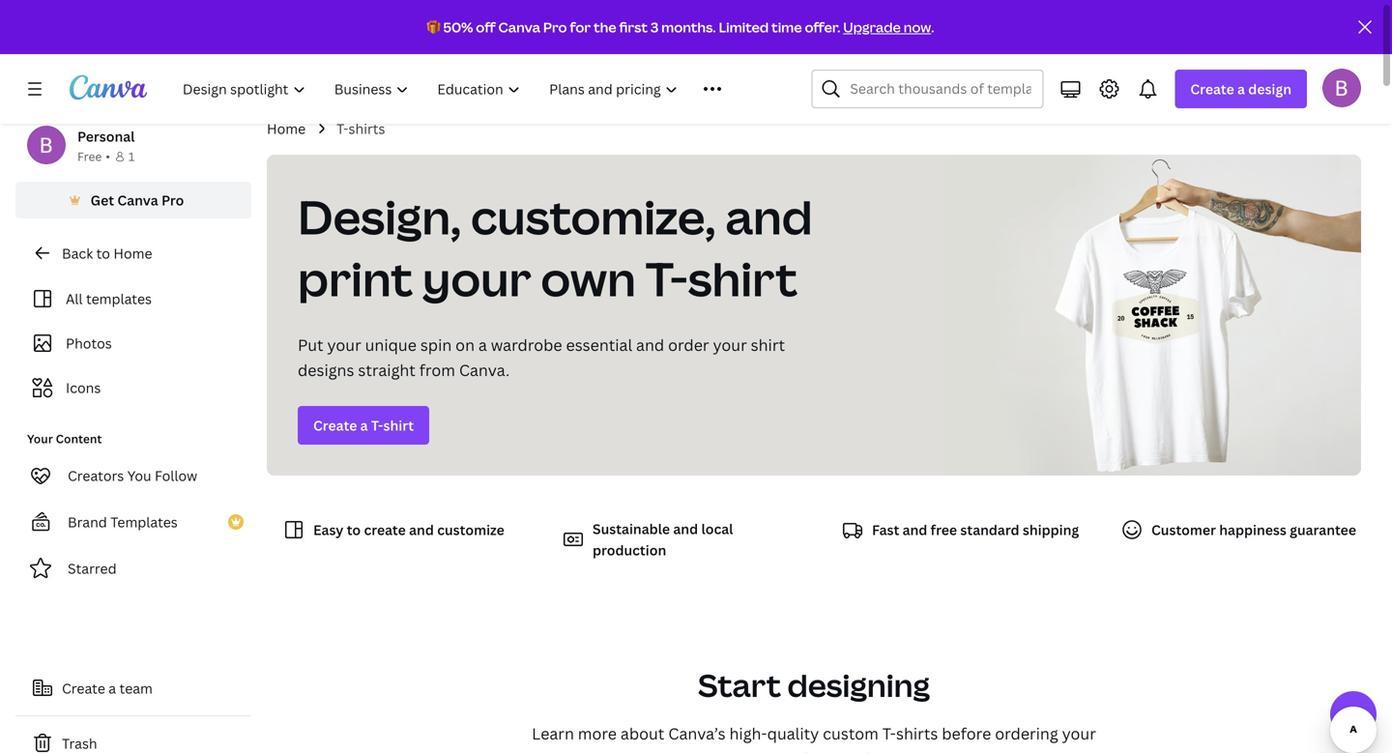 Task type: vqa. For each thing, say whether or not it's contained in the screenshot.
more
yes



Task type: locate. For each thing, give the bounding box(es) containing it.
2 horizontal spatial create
[[1191, 80, 1235, 98]]

designs
[[298, 360, 354, 381]]

create left team on the left bottom of page
[[62, 679, 105, 698]]

0 vertical spatial create
[[1191, 80, 1235, 98]]

home up all templates 'link'
[[114, 244, 152, 263]]

1 horizontal spatial create
[[313, 416, 357, 435]]

1 horizontal spatial shirts
[[897, 723, 939, 744]]

all templates link
[[27, 280, 240, 317]]

upgrade now button
[[844, 18, 932, 36]]

0 horizontal spatial canva
[[117, 191, 158, 209]]

your
[[27, 431, 53, 447]]

shirt
[[688, 247, 798, 310], [751, 335, 785, 355], [384, 416, 414, 435]]

months.
[[662, 18, 716, 36]]

a inside dropdown button
[[1238, 80, 1246, 98]]

create a team button
[[15, 669, 251, 708]]

a for create a t-shirt
[[360, 416, 368, 435]]

shirt up the order at the top
[[688, 247, 798, 310]]

pro
[[543, 18, 567, 36], [162, 191, 184, 209]]

canva right get
[[117, 191, 158, 209]]

your inside learn more about canva's high-quality custom t-shirts before ordering your printed apparel.
[[1063, 723, 1097, 744]]

put
[[298, 335, 324, 355]]

a left team on the left bottom of page
[[109, 679, 116, 698]]

about
[[621, 723, 665, 744]]

1 vertical spatial home
[[114, 244, 152, 263]]

t- right custom
[[883, 723, 897, 744]]

0 horizontal spatial create
[[62, 679, 105, 698]]

1 vertical spatial create
[[313, 416, 357, 435]]

1 horizontal spatial to
[[347, 521, 361, 539]]

create
[[1191, 80, 1235, 98], [313, 416, 357, 435], [62, 679, 105, 698]]

bob builder image
[[1323, 68, 1362, 107]]

t- up the order at the top
[[646, 247, 688, 310]]

own
[[541, 247, 636, 310]]

your up on
[[423, 247, 532, 310]]

shirt right the order at the top
[[751, 335, 785, 355]]

apparel.
[[813, 749, 875, 753]]

t-
[[337, 119, 349, 138], [646, 247, 688, 310], [371, 416, 384, 435], [883, 723, 897, 744]]

photos
[[66, 334, 112, 353]]

create inside dropdown button
[[1191, 80, 1235, 98]]

1 vertical spatial pro
[[162, 191, 184, 209]]

1 vertical spatial to
[[347, 521, 361, 539]]

t- right home link on the top left of page
[[337, 119, 349, 138]]

icons link
[[27, 369, 240, 406]]

0 horizontal spatial home
[[114, 244, 152, 263]]

🎁
[[427, 18, 441, 36]]

shirts inside learn more about canva's high-quality custom t-shirts before ordering your printed apparel.
[[897, 723, 939, 744]]

pro left for on the top left of page
[[543, 18, 567, 36]]

start
[[698, 664, 781, 707]]

0 horizontal spatial shirts
[[349, 119, 385, 138]]

1
[[129, 148, 135, 164]]

all templates
[[66, 290, 152, 308]]

offer.
[[805, 18, 841, 36]]

production
[[593, 541, 667, 560]]

t- down straight
[[371, 416, 384, 435]]

create down designs
[[313, 416, 357, 435]]

0 vertical spatial shirt
[[688, 247, 798, 310]]

to right back
[[96, 244, 110, 263]]

create a t-shirt
[[313, 416, 414, 435]]

to right easy
[[347, 521, 361, 539]]

0 horizontal spatial pro
[[162, 191, 184, 209]]

ordering
[[995, 723, 1059, 744]]

guarantee
[[1290, 521, 1357, 539]]

first
[[619, 18, 648, 36]]

a right on
[[479, 335, 487, 355]]

to for back
[[96, 244, 110, 263]]

create for create a team
[[62, 679, 105, 698]]

and inside design, customize, and print your own t-shirt
[[726, 185, 813, 248]]

canva
[[499, 18, 541, 36], [117, 191, 158, 209]]

None search field
[[812, 70, 1044, 108]]

design
[[1249, 80, 1292, 98]]

happiness
[[1220, 521, 1287, 539]]

back to home
[[62, 244, 152, 263]]

pro up the back to home link
[[162, 191, 184, 209]]

a left design at the top right of page
[[1238, 80, 1246, 98]]

0 vertical spatial shirts
[[349, 119, 385, 138]]

fast
[[872, 521, 900, 539]]

free
[[931, 521, 958, 539]]

on
[[456, 335, 475, 355]]

a inside button
[[109, 679, 116, 698]]

create left design at the top right of page
[[1191, 80, 1235, 98]]

your inside design, customize, and print your own t-shirt
[[423, 247, 532, 310]]

home
[[267, 119, 306, 138], [114, 244, 152, 263]]

1 vertical spatial shirts
[[897, 723, 939, 744]]

home inside the back to home link
[[114, 244, 152, 263]]

create
[[364, 521, 406, 539]]

upgrade
[[844, 18, 901, 36]]

put your unique spin on a wardrobe essential and order your shirt designs straight from canva.
[[298, 335, 785, 381]]

get
[[91, 191, 114, 209]]

1 horizontal spatial canva
[[499, 18, 541, 36]]

2 vertical spatial shirt
[[384, 416, 414, 435]]

canva right off
[[499, 18, 541, 36]]

shirts left before
[[897, 723, 939, 744]]

shirts right home link on the top left of page
[[349, 119, 385, 138]]

0 vertical spatial pro
[[543, 18, 567, 36]]

2 vertical spatial create
[[62, 679, 105, 698]]

local
[[702, 520, 734, 538]]

1 vertical spatial shirt
[[751, 335, 785, 355]]

top level navigation element
[[170, 70, 765, 108], [170, 70, 765, 108]]

0 vertical spatial to
[[96, 244, 110, 263]]

sustainable and local production
[[593, 520, 734, 560]]

a down straight
[[360, 416, 368, 435]]

1 vertical spatial canva
[[117, 191, 158, 209]]

home left 't-shirts'
[[267, 119, 306, 138]]

quality
[[768, 723, 819, 744]]

create inside button
[[62, 679, 105, 698]]

sustainable
[[593, 520, 670, 538]]

your up designs
[[327, 335, 361, 355]]

spin
[[421, 335, 452, 355]]

0 horizontal spatial to
[[96, 244, 110, 263]]

canva's
[[669, 723, 726, 744]]

unique
[[365, 335, 417, 355]]

0 vertical spatial home
[[267, 119, 306, 138]]

Search search field
[[851, 71, 1031, 107]]

order
[[668, 335, 710, 355]]

and
[[726, 185, 813, 248], [636, 335, 665, 355], [674, 520, 698, 538], [409, 521, 434, 539], [903, 521, 928, 539]]

free •
[[77, 148, 110, 164]]

0 vertical spatial canva
[[499, 18, 541, 36]]

creators you follow
[[68, 467, 197, 485]]

design, customize, and print your own t-shirt image
[[934, 155, 1362, 476]]

the
[[594, 18, 617, 36]]

your right "ordering"
[[1063, 723, 1097, 744]]

canva.
[[459, 360, 510, 381]]

50%
[[443, 18, 473, 36]]

designing
[[788, 664, 930, 707]]

shirt down straight
[[384, 416, 414, 435]]

shirts
[[349, 119, 385, 138], [897, 723, 939, 744]]



Task type: describe. For each thing, give the bounding box(es) containing it.
icons
[[66, 379, 101, 397]]

high-
[[730, 723, 768, 744]]

creators
[[68, 467, 124, 485]]

essential
[[566, 335, 633, 355]]

custom
[[823, 723, 879, 744]]

customize
[[437, 521, 505, 539]]

t-shirts
[[337, 119, 385, 138]]

from
[[420, 360, 455, 381]]

brand templates
[[68, 513, 178, 531]]

create a design
[[1191, 80, 1292, 98]]

straight
[[358, 360, 416, 381]]

more
[[578, 723, 617, 744]]

customize,
[[471, 185, 716, 248]]

learn more about canva's high-quality custom t-shirts before ordering your printed apparel.
[[532, 723, 1097, 753]]

a for create a team
[[109, 679, 116, 698]]

starred
[[68, 560, 117, 578]]

and inside put your unique spin on a wardrobe essential and order your shirt designs straight from canva.
[[636, 335, 665, 355]]

🎁 50% off canva pro for the first 3 months. limited time offer. upgrade now .
[[427, 18, 935, 36]]

wardrobe
[[491, 335, 563, 355]]

a for create a design
[[1238, 80, 1246, 98]]

get canva pro button
[[15, 182, 251, 219]]

before
[[942, 723, 992, 744]]

create for create a design
[[1191, 80, 1235, 98]]

templates
[[110, 513, 178, 531]]

shirt inside put your unique spin on a wardrobe essential and order your shirt designs straight from canva.
[[751, 335, 785, 355]]

now
[[904, 18, 932, 36]]

start designing
[[698, 664, 930, 707]]

easy
[[313, 521, 344, 539]]

off
[[476, 18, 496, 36]]

shirt inside design, customize, and print your own t-shirt
[[688, 247, 798, 310]]

get canva pro
[[91, 191, 184, 209]]

and inside sustainable and local production
[[674, 520, 698, 538]]

templates
[[86, 290, 152, 308]]

trash link
[[15, 724, 251, 753]]

photos link
[[27, 325, 240, 362]]

all
[[66, 290, 83, 308]]

design,
[[298, 185, 462, 248]]

team
[[119, 679, 153, 698]]

create a design button
[[1176, 70, 1308, 108]]

brand
[[68, 513, 107, 531]]

your right the order at the top
[[713, 335, 747, 355]]

to for easy
[[347, 521, 361, 539]]

3
[[651, 18, 659, 36]]

for
[[570, 18, 591, 36]]

you
[[127, 467, 151, 485]]

create a t-shirt link
[[298, 406, 429, 445]]

shipping
[[1023, 521, 1080, 539]]

create a team
[[62, 679, 153, 698]]

home link
[[267, 118, 306, 139]]

t- inside design, customize, and print your own t-shirt
[[646, 247, 688, 310]]

creators you follow link
[[15, 457, 251, 495]]

back to home link
[[15, 234, 251, 273]]

brand templates link
[[15, 503, 251, 542]]

pro inside button
[[162, 191, 184, 209]]

customer happiness guarantee
[[1152, 521, 1357, 539]]

design, customize, and print your own t-shirt
[[298, 185, 813, 310]]

follow
[[155, 467, 197, 485]]

your content
[[27, 431, 102, 447]]

free
[[77, 148, 102, 164]]

personal
[[77, 127, 135, 146]]

standard
[[961, 521, 1020, 539]]

learn
[[532, 723, 574, 744]]

back
[[62, 244, 93, 263]]

easy to create and customize
[[313, 521, 505, 539]]

create for create a t-shirt
[[313, 416, 357, 435]]

content
[[56, 431, 102, 447]]

print
[[298, 247, 413, 310]]

customer
[[1152, 521, 1217, 539]]

limited
[[719, 18, 769, 36]]

canva inside button
[[117, 191, 158, 209]]

trash
[[62, 735, 97, 753]]

1 horizontal spatial pro
[[543, 18, 567, 36]]

starred link
[[15, 549, 251, 588]]

t- inside learn more about canva's high-quality custom t-shirts before ordering your printed apparel.
[[883, 723, 897, 744]]

time
[[772, 18, 802, 36]]

•
[[106, 148, 110, 164]]

printed
[[754, 749, 809, 753]]

fast and free standard shipping
[[872, 521, 1080, 539]]

1 horizontal spatial home
[[267, 119, 306, 138]]

a inside put your unique spin on a wardrobe essential and order your shirt designs straight from canva.
[[479, 335, 487, 355]]



